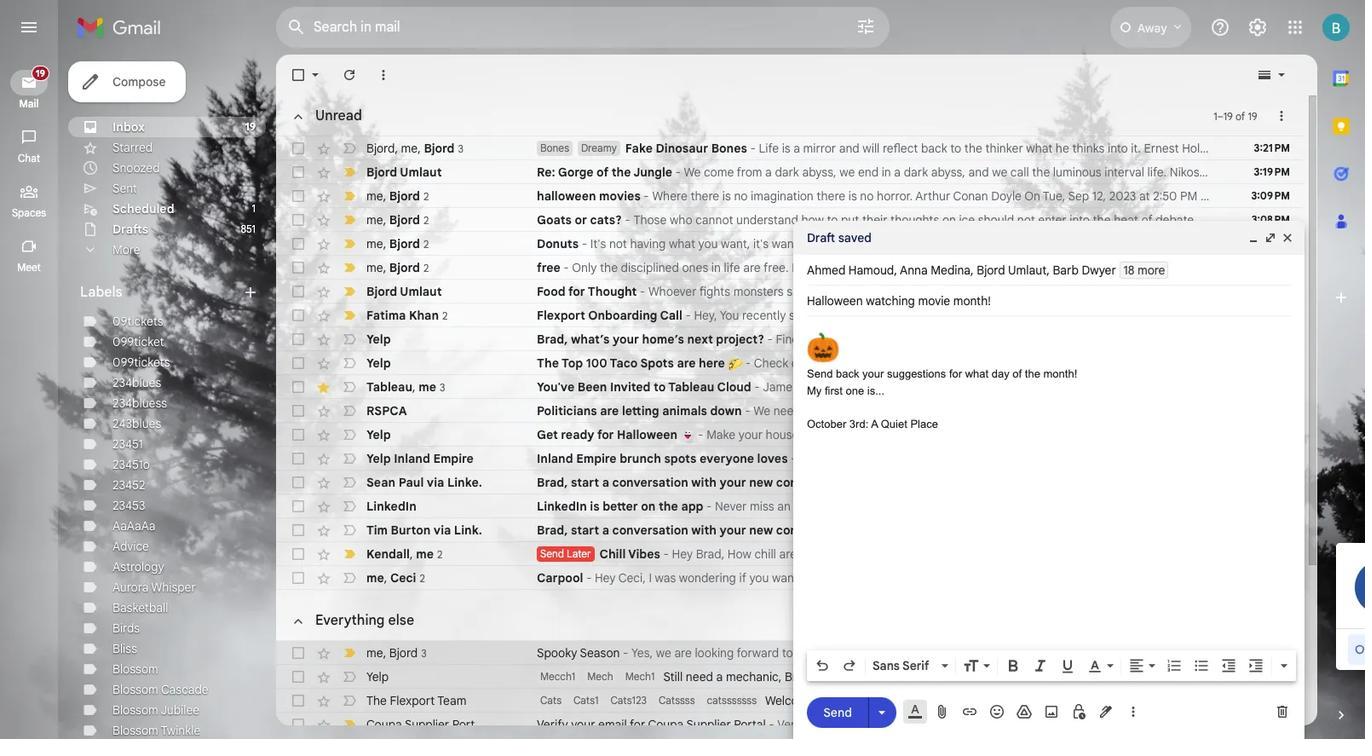 Task type: describe. For each thing, give the bounding box(es) containing it.
row containing bjord
[[276, 136, 1304, 160]]

more image
[[375, 67, 392, 84]]

can down se
[[1338, 236, 1358, 252]]

carpool
[[537, 570, 583, 586]]

- right the free
[[564, 260, 569, 275]]

the for the top 100 taco spots are here
[[537, 356, 559, 371]]

3 row from the top
[[276, 184, 1366, 208]]

7 row from the top
[[276, 280, 1366, 304]]

free
[[537, 260, 561, 275]]

is...
[[868, 384, 885, 397]]

everything else tab panel
[[276, 590, 1304, 739]]

cell for never miss an update ͏ ͏ ͏ ͏ ͏ ͏ ͏ ͏ ͏ ͏ ͏ ͏ ͏ ͏ ͏ ͏ ͏ ͏ ͏ ͏ ͏ ͏ ͏ ͏ ͏ ͏ ͏ ͏ ͏ ͏ ͏ ͏ ͏ ͏ ͏ ͏ ͏ ͏ ͏ ͏ ͏ ͏ ͏ ͏ ͏ ͏ ͏ ͏ ͏ ͏ ͏ ͏ ͏ ͏ ͏ ͏ ͏ ͏ ͏ ͏ ͏ ͏ ͏ ͏ ͏ ͏ ͏ ͏ ͏ ͏ ͏ ͏ ͏ ͏ ͏ ͏ ͏ ͏ ͏ ͏ ͏ ͏ ͏ ͏ ͏ ͏ ͏ ͏ ͏ ͏
[[1243, 498, 1304, 515]]

advanced search options image
[[849, 9, 883, 43]]

yelp for get ready for halloween
[[367, 427, 391, 443]]

brad, for brad, what's your home's next project? - find your next painter, plumber, and more with yelp. ͏ ͏ ͏ ͏ ͏ ͏ ͏ ͏ ͏ ͏ ͏ ͏ ͏ ͏ ͏ ͏ ͏ ͏ ͏ ͏ ͏ ͏ ͏ ͏ ͏ ͏ ͏ ͏ ͏ ͏ ͏ ͏ ͏ ͏ ͏ ͏ ͏ ͏ ͏ ͏ ͏ ͏ ͏ ͏ ͏ ͏ ͏ ͏ ͏ ͏ ͏ ͏ ͏ ͏ ͏ ͏ ͏ ͏ ͏ ͏ ͏ ͏ ͏ ͏ ͏ ͏ ͏ ͏ ͏ ͏ ͏ ͏ ͏ ͏
[[537, 332, 568, 347]]

carpool
[[829, 570, 871, 586]]

your right make
[[739, 427, 763, 443]]

1 vertical spatial more
[[973, 332, 1001, 347]]

what inside send back your suggestions for what day of the month! my first one is...
[[966, 367, 989, 380]]

for down 'only' at top
[[569, 284, 585, 299]]

1 horizontal spatial bones
[[712, 141, 748, 156]]

for down "see"
[[845, 308, 861, 323]]

ahmed hamoud , anna medina , bjord umlaut , barb dwyer 18 more
[[807, 263, 1166, 278]]

underline ‪(⌘u)‬ image
[[1060, 658, 1077, 675]]

yes,
[[632, 645, 653, 661]]

1 horizontal spatial should
[[978, 212, 1015, 228]]

in right that
[[898, 284, 907, 299]]

row containing the flexport team
[[276, 689, 1304, 713]]

brad?
[[785, 669, 817, 685]]

23453
[[113, 498, 145, 513]]

you down cannot
[[699, 236, 718, 252]]

pro inside the everything else 'tab panel'
[[997, 669, 1015, 685]]

1 horizontal spatial wed,
[[1294, 260, 1322, 275]]

letting
[[622, 403, 660, 419]]

your up monster.
[[1112, 260, 1136, 275]]

the for the flexport team
[[367, 693, 387, 709]]

- left "where"
[[644, 188, 650, 204]]

are right chill
[[780, 547, 797, 562]]

to down and
[[1152, 308, 1163, 323]]

20 row from the top
[[276, 641, 1304, 665]]

1 no from the left
[[734, 188, 748, 204]]

bjord umlaut for re: gorge of the jungle
[[367, 165, 442, 180]]

are up get ready for halloween
[[600, 403, 619, 419]]

- right app
[[707, 499, 712, 514]]

insert signature image
[[1098, 703, 1115, 720]]

are up process
[[946, 260, 964, 275]]

row containing rspca
[[276, 399, 1304, 423]]

to inside the everything else 'tab panel'
[[782, 645, 793, 661]]

8 cell from the top
[[1243, 522, 1304, 539]]

1 horizontal spatial klo
[[1230, 188, 1247, 204]]

for right ready at left
[[598, 427, 614, 443]]

umlaut for food for thought - whoever fights monsters should see to it that in the process he does not become a monster. and if you gaze long enough into an aby
[[400, 284, 442, 299]]

0 vertical spatial into
[[1070, 212, 1090, 228]]

me for halloween
[[367, 188, 383, 203]]

- right call
[[686, 308, 691, 323]]

indent more ‪(⌘])‬ image
[[1248, 657, 1265, 674]]

for inside send back your suggestions for what day of the month! my first one is...
[[950, 367, 963, 380]]

we inside unread tab panel
[[1309, 570, 1324, 586]]

0 vertical spatial at
[[1140, 188, 1151, 204]]

important according to google magic. switch for fatima
[[341, 307, 358, 324]]

🎃 image
[[807, 331, 840, 364]]

a down "dwyer" on the top right of the page
[[1092, 284, 1099, 299]]

make
[[707, 427, 736, 443]]

2 horizontal spatial flexport
[[891, 308, 936, 323]]

099ticket
[[113, 334, 164, 350]]

23451 link
[[113, 437, 143, 452]]

a inside brad, start a conversation with your new connection, tim link
[[603, 523, 610, 538]]

cascade
[[161, 682, 209, 697]]

onboarding
[[588, 308, 658, 323]]

can left go
[[1327, 570, 1347, 586]]

monsters
[[734, 284, 784, 299]]

spooky
[[537, 645, 578, 661]]

portal inside unread tab panel
[[972, 308, 1004, 323]]

bulleted list ‪(⌘⇧8)‬ image
[[1194, 657, 1211, 674]]

you down long
[[1233, 308, 1252, 323]]

your up taco
[[613, 332, 639, 347]]

pro inside unread tab panel
[[1001, 427, 1019, 443]]

to left it
[[849, 284, 860, 299]]

donuts
[[537, 236, 579, 252]]

important mainly because it was sent directly to you. switch for donuts
[[341, 235, 358, 252]]

3:21 pm
[[1255, 142, 1291, 154]]

starred
[[113, 140, 153, 155]]

your inside the everything else 'tab panel'
[[571, 717, 596, 732]]

1 inland from the left
[[394, 451, 430, 466]]

, inside the everything else 'tab panel'
[[383, 645, 386, 660]]

1 horizontal spatial is
[[723, 188, 731, 204]]

right
[[968, 669, 993, 685]]

10 row from the top
[[276, 351, 1357, 375]]

home's
[[642, 332, 685, 347]]

waffles,
[[906, 451, 948, 466]]

- down later
[[587, 570, 592, 586]]

bjord inside draft saved dialog
[[977, 263, 1006, 278]]

are up "see"
[[825, 260, 843, 275]]

234bluess
[[113, 396, 167, 411]]

1 vertical spatial pm
[[1073, 236, 1090, 252]]

not important switch for the top 100 taco spots are here
[[341, 355, 358, 372]]

paul
[[399, 475, 424, 490]]

- we'll help you find the right pro ͏ ͏ ͏ ͏ ͏ ͏ ͏ ͏ ͏ ͏ ͏ ͏ ͏ ͏ ͏ ͏ ͏ ͏ ͏ ͏ ͏ ͏ ͏ ͏ ͏ ͏ ͏ ͏ ͏ ͏ ͏ ͏ ͏ ͏ ͏ ͏ ͏ ͏ ͏ ͏ ͏ ͏ ͏ ͏ ͏ ͏ ͏ ͏ ͏ ͏ ͏ ͏ ͏ ͏ ͏ ͏ ͏ ͏ ͏ ͏ ͏ ͏ ͏ ͏ ͏ ͏ ͏ ͏ ͏ ͏ ͏ ͏ ͏ ͏ ͏ ͏ ͏ ͏ ͏ ͏ ͏ ͏
[[834, 669, 1265, 685]]

0 vertical spatial hey
[[1314, 236, 1335, 252]]

a right "house"
[[802, 427, 809, 443]]

important mainly because it was sent directly to you. switch for spooky season
[[341, 645, 358, 662]]

9 row from the top
[[276, 327, 1304, 351]]

2 coupa from the left
[[648, 717, 684, 732]]

drafts link
[[113, 222, 148, 237]]

me for donuts
[[367, 236, 383, 251]]

4 ͏͏ from the left
[[1259, 356, 1262, 371]]

re: gorge of the jungle -
[[537, 165, 684, 180]]

of right –
[[1236, 110, 1246, 122]]

- left it's
[[582, 236, 588, 252]]

movies
[[599, 188, 641, 204]]

100
[[586, 356, 608, 371]]

insert photo image
[[1044, 703, 1061, 720]]

6 row from the top
[[276, 256, 1366, 280]]

me for carpool
[[367, 570, 384, 585]]

- right "👻" image
[[698, 427, 704, 443]]

1 horizontal spatial tue,
[[1327, 212, 1350, 228]]

me for free
[[367, 260, 383, 275]]

the left list
[[813, 356, 831, 371]]

nietzsche
[[1252, 212, 1306, 228]]

insert emoji ‪(⌘⇧2)‬ image
[[989, 703, 1006, 720]]

discard draft ‪(⌘⇧d)‬ image
[[1275, 703, 1292, 720]]

day
[[992, 367, 1010, 380]]

and down become
[[1057, 308, 1078, 323]]

of up sizzling
[[977, 427, 988, 443]]

fatima
[[367, 307, 406, 323]]

tim burton via link.
[[367, 523, 482, 538]]

to right 'slave'
[[1007, 260, 1018, 275]]

with up filled
[[1004, 332, 1027, 347]]

refresh image
[[341, 67, 358, 84]]

of inside send back your suggestions for what day of the month! my first one is...
[[1013, 367, 1022, 380]]

11:00 am
[[1251, 670, 1291, 683]]

brad, start a conversation with your new connection, tim link
[[537, 522, 1211, 539]]

friedrich
[[1201, 212, 1249, 228]]

- right the vibes on the bottom of the page
[[664, 547, 669, 562]]

brunch
[[620, 451, 662, 466]]

gmail image
[[77, 10, 170, 44]]

what down who
[[669, 236, 696, 252]]

on right got.
[[909, 236, 925, 252]]

how
[[728, 547, 752, 562]]

are left here
[[677, 356, 696, 371]]

and right list
[[853, 356, 873, 371]]

- left the find
[[768, 332, 773, 347]]

you down eliud
[[1186, 284, 1206, 299]]

main menu image
[[19, 17, 39, 38]]

21 row from the top
[[276, 665, 1304, 689]]

can left meet
[[1039, 570, 1059, 586]]

were
[[1255, 308, 1282, 323]]

you down chill
[[750, 570, 769, 586]]

1 horizontal spatial hey
[[672, 547, 693, 562]]

it's
[[591, 236, 607, 252]]

1 vertical spatial brad
[[1093, 236, 1119, 252]]

a left 'slave'
[[967, 260, 973, 275]]

hey,
[[694, 308, 718, 323]]

formatting options toolbar
[[807, 651, 1297, 681]]

coupa supplier port.
[[367, 717, 478, 732]]

scheduled link
[[113, 201, 174, 217]]

3 for me
[[440, 381, 445, 393]]

2 supplier from the left
[[687, 717, 731, 732]]

painter,
[[856, 332, 897, 347]]

the down anna
[[910, 284, 928, 299]]

and down seller on the right top of page
[[950, 332, 970, 347]]

the left costco in the bottom of the page
[[1129, 570, 1147, 586]]

on right doyle
[[1025, 188, 1041, 204]]

2 vertical spatial at
[[1115, 570, 1126, 586]]

and right house,
[[1285, 570, 1306, 586]]

portal inside the everything else 'tab panel'
[[734, 717, 766, 732]]

team
[[438, 693, 467, 709]]

send for send back your suggestions for what day of the month! my first one is...
[[807, 367, 833, 380]]

i down se
[[1361, 236, 1364, 252]]

mech
[[588, 670, 614, 683]]

🤔 image
[[820, 671, 834, 685]]

important mainly because it was sent directly to you. switch for re: gorge of the jungle
[[341, 164, 358, 181]]

1 horizontal spatial on
[[943, 212, 957, 228]]

linke.
[[448, 475, 482, 490]]

more button
[[68, 240, 266, 260]]

enter
[[1039, 212, 1067, 228]]

2 horizontal spatial is
[[849, 188, 858, 204]]

the inside send back your suggestions for what day of the month! my first one is...
[[1026, 367, 1041, 380]]

28 for -
[[1280, 718, 1291, 731]]

house,
[[1246, 570, 1282, 586]]

0 vertical spatial 2023
[[1110, 188, 1137, 204]]

list
[[834, 356, 850, 371]]

thoughts
[[891, 212, 940, 228]]

slave
[[976, 260, 1004, 275]]

the inside 'tab panel'
[[947, 669, 965, 685]]

in left life
[[712, 260, 721, 275]]

looking inside the everything else 'tab panel'
[[695, 645, 734, 661]]

not important switch for get ready for halloween
[[341, 426, 358, 443]]

put
[[842, 212, 860, 228]]

unread
[[315, 107, 362, 124]]

more options image
[[1129, 703, 1139, 720]]

cell for make your house a frightening sight with the help of a pro in rancho cucamonga ͏ ͏ ͏ ͏ ͏ ͏ ͏ ͏ ͏ ͏ ͏ ͏ ͏ ͏ ͏ ͏ ͏ ͏ ͏ ͏ ͏ ͏ ͏ ͏ ͏ ͏ ͏ ͏ ͏ ͏ ͏ ͏ ͏ ͏ ͏ ͏ ͏ ͏ ͏ ͏ ͏ ͏ ͏ ͏ ͏ ͏ ͏ ͏ ͏ ͏ ͏ ͏ ͏ ͏ ͏ ͏ ͏ ͏ ͏ ͏ ͏
[[1243, 426, 1304, 443]]

halloween movies - where there is no imagination there is no horror. arthur conan doyle on tue, sep 12, 2023 at 2:50 pm brad klo <klobrad84@gmail.co
[[537, 188, 1366, 204]]

frightening
[[812, 427, 871, 443]]

disciplined
[[621, 260, 679, 275]]

1 – 19 of 19
[[1214, 110, 1258, 122]]

1 for 1 – 19 of 19
[[1214, 110, 1218, 122]]

cell for find your next painter, plumber, and more with yelp. ͏ ͏ ͏ ͏ ͏ ͏ ͏ ͏ ͏ ͏ ͏ ͏ ͏ ͏ ͏ ͏ ͏ ͏ ͏ ͏ ͏ ͏ ͏ ͏ ͏ ͏ ͏ ͏ ͏ ͏ ͏ ͏ ͏ ͏ ͏ ͏ ͏ ͏ ͏ ͏ ͏ ͏ ͏ ͏ ͏ ͏ ͏ ͏ ͏ ͏ ͏ ͏ ͏ ͏ ͏ ͏ ͏ ͏ ͏ ͏ ͏ ͏ ͏ ͏ ͏ ͏ ͏ ͏ ͏ ͏ ͏ ͏ ͏ ͏
[[1243, 331, 1304, 348]]

find inside unread tab panel
[[876, 356, 897, 371]]

the up movies
[[612, 165, 631, 180]]

me , bjord 2 for halloween
[[367, 188, 429, 203]]

your down brad, what's your home's next project? - find your next painter, plumber, and more with yelp. ͏ ͏ ͏ ͏ ͏ ͏ ͏ ͏ ͏ ͏ ͏ ͏ ͏ ͏ ͏ ͏ ͏ ͏ ͏ ͏ ͏ ͏ ͏ ͏ ͏ ͏ ͏ ͏ ͏ ͏ ͏ ͏ ͏ ͏ ͏ ͏ ͏ ͏ ͏ ͏ ͏ ͏ ͏ ͏ ͏ ͏ ͏ ͏ ͏ ͏ ͏ ͏ ͏ ͏ ͏ ͏ ͏ ͏ ͏ ͏ ͏ ͏ ͏ ͏ ͏ ͏ ͏ ͏ ͏ ͏ ͏ ͏ ͏ ͏
[[900, 356, 924, 371]]

everyone
[[700, 451, 755, 466]]

you inside the everything else 'tab panel'
[[901, 669, 920, 685]]

via for burton
[[434, 523, 451, 538]]

1 horizontal spatial tableau
[[669, 379, 715, 395]]

you up food for thought - whoever fights monsters should see to it that in the process he does not become a monster. and if you gaze long enough into an aby
[[924, 260, 943, 275]]

- up imagination
[[751, 141, 756, 156]]

in up bacon,
[[1022, 427, 1032, 443]]

meet
[[17, 261, 41, 274]]

to down frightening
[[849, 451, 860, 466]]

you right if
[[802, 260, 822, 275]]

those
[[634, 212, 667, 228]]

3 ͏͏ from the left
[[1244, 356, 1247, 371]]

- left wake
[[791, 451, 797, 466]]

1 vertical spatial 13,
[[1348, 260, 1362, 275]]

minimize image
[[1247, 231, 1261, 245]]

1 horizontal spatial flexport
[[537, 308, 586, 323]]

3:14 pm
[[1257, 646, 1291, 659]]

099tickets
[[113, 355, 170, 370]]

main content containing unread
[[276, 55, 1366, 739]]

2 empire from the left
[[576, 451, 617, 466]]

your right near
[[1219, 570, 1243, 586]]

- right the cloud
[[755, 379, 760, 395]]

animals
[[663, 403, 708, 419]]

- right 🌮 image
[[746, 356, 751, 371]]

0 horizontal spatial bones
[[541, 142, 570, 154]]

1 vertical spatial into
[[1308, 284, 1329, 299]]

6 ͏͏ from the left
[[1305, 356, 1308, 371]]

signed
[[789, 308, 826, 323]]

cell for only the disciplined ones in life are free. if you are undisciplined, you are a slave to your moods and your passions. eliud kipchoge on wed, sep 13, 2
[[1243, 259, 1304, 276]]

numbered list ‪(⌘⇧7)‬ image
[[1166, 657, 1183, 674]]

the flexport team
[[367, 693, 467, 709]]

understand
[[737, 212, 799, 228]]

28 for welcome!
[[1280, 694, 1291, 707]]

the left app
[[659, 499, 679, 514]]

12:36
[[1043, 236, 1070, 252]]

loves
[[758, 451, 788, 466]]

blossom twinkle
[[113, 723, 201, 738]]

brad, start a conversation with your new connection, sean
[[537, 475, 877, 490]]

important according to google magic. switch for kendall
[[341, 546, 358, 563]]

099ticket link
[[113, 334, 164, 350]]

snoozed
[[113, 160, 160, 176]]

you right meet
[[1092, 570, 1112, 586]]

important mainly because it was sent directly to you. switch for free
[[341, 259, 358, 276]]

i left just
[[1081, 308, 1084, 323]]

brad, for brad, start a conversation with your new connection, sean
[[537, 475, 568, 490]]

cell for check out the list and find your next tortilla-filled dream in rancho cucamonga ͏ ͏ ͏ ͏ ͏ ͏͏ ͏ ͏ ͏ ͏ ͏͏ ͏ ͏ ͏ ͏ ͏ ͏ ͏ ͏ ͏ ͏͏ ͏ ͏ ͏ ͏ ͏͏ ͏ ͏ ͏ ͏ ͏ ͏ ͏ ͏ ͏ ͏͏ ͏ ͏ ͏ ͏ ͏͏ ͏ ͏ ͏ ͏ ͏ ͏ ͏ ͏ ͏ ͏͏ ͏ ͏ ͏ ͏ ͏͏ ͏
[[1243, 355, 1304, 372]]

your down the signed
[[803, 332, 827, 347]]

1 horizontal spatial more
[[1057, 451, 1085, 466]]

attach files image
[[934, 703, 952, 720]]

row containing sean paul via linke.
[[276, 471, 1304, 495]]

1 vertical spatial rancho
[[1035, 427, 1076, 443]]

- down welcome!
[[769, 717, 775, 732]]

sight
[[874, 427, 900, 443]]

your up painter,
[[864, 308, 888, 323]]

0 horizontal spatial 2023
[[999, 236, 1026, 252]]

send for send later chill vibes - hey brad, how chill are you? sincerely, kendall
[[541, 547, 564, 560]]

not important switch inside the everything else 'tab panel'
[[341, 668, 358, 685]]

taco
[[610, 356, 638, 371]]

13 row from the top
[[276, 423, 1330, 447]]

1 vertical spatial on
[[641, 499, 656, 514]]

with down app
[[692, 523, 717, 538]]

your up send later chill vibes - hey brad, how chill are you? sincerely, kendall
[[720, 523, 747, 538]]

to right carpool
[[874, 570, 885, 586]]

flexport inside the everything else 'tab panel'
[[390, 693, 435, 709]]

- right 🤔 icon on the right of the page
[[837, 669, 843, 685]]

on up enough
[[1276, 260, 1292, 275]]

what up ahmed at the right top of the page
[[818, 236, 844, 252]]

new for sean
[[750, 475, 774, 490]]

0 vertical spatial cucamonga
[[1117, 356, 1183, 371]]

<klobrad84@gmail.co
[[1250, 188, 1366, 204]]

- right cats?
[[625, 212, 631, 228]]

se
[[1352, 212, 1366, 228]]

7 not important switch from the top
[[341, 474, 358, 491]]

sans serif option
[[870, 657, 939, 674]]

are right life
[[744, 260, 761, 275]]

find inside the everything else 'tab panel'
[[923, 669, 944, 685]]

1 horizontal spatial next
[[830, 332, 853, 347]]

1 empire from the left
[[433, 451, 474, 466]]

the down 12,
[[1093, 212, 1111, 228]]

unread tab panel
[[276, 95, 1366, 590]]

in right dream
[[1061, 356, 1071, 371]]

advice
[[113, 539, 149, 554]]

i left was
[[649, 570, 652, 586]]

- down dinosaur at the top
[[676, 165, 681, 180]]

0 vertical spatial wed,
[[928, 236, 955, 252]]

1 vertical spatial not
[[610, 236, 627, 252]]

a up bacon,
[[991, 427, 998, 443]]

not important switch for you've been invited to tableau cloud
[[341, 379, 358, 396]]

0 vertical spatial brad
[[1201, 188, 1227, 204]]

1 horizontal spatial kendall
[[884, 547, 923, 562]]

0 horizontal spatial 13,
[[982, 236, 996, 252]]

search in mail image
[[281, 12, 312, 43]]

1 horizontal spatial wanted
[[1110, 308, 1149, 323]]

a inside "brad, start a conversation with your new connection, sean" link
[[603, 475, 610, 490]]

port.
[[453, 717, 478, 732]]

5 ͏͏ from the left
[[1290, 356, 1293, 371]]

- make your house a frightening sight with the help of a pro in rancho cucamonga ͏ ͏ ͏ ͏ ͏ ͏ ͏ ͏ ͏ ͏ ͏ ͏ ͏ ͏ ͏ ͏ ͏ ͏ ͏ ͏ ͏ ͏ ͏ ͏ ͏ ͏ ͏ ͏ ͏ ͏ ͏ ͏ ͏ ͏ ͏ ͏ ͏ ͏ ͏ ͏ ͏ ͏ ͏ ͏ ͏ ͏ ͏ ͏ ͏ ͏ ͏ ͏ ͏ ͏ ͏ ͏ ͏ ͏ ͏ ͏ ͏
[[695, 427, 1330, 443]]

1 tim from the left
[[367, 523, 388, 538]]

via for paul
[[427, 475, 444, 490]]

1 vertical spatial cucamonga
[[1078, 427, 1144, 443]]

we'll
[[846, 669, 871, 685]]

chat heading
[[0, 152, 58, 165]]

pop out image
[[1264, 231, 1278, 245]]

your up never
[[720, 475, 747, 490]]

catssss
[[659, 694, 695, 707]]

bjord umlaut for food for thought
[[367, 284, 442, 299]]

yelp for the top 100 taco spots are here
[[367, 356, 391, 371]]

brad, up wondering
[[696, 547, 725, 562]]

and left 18
[[1088, 260, 1109, 275]]

politicians are letting animals down -
[[537, 403, 754, 419]]

with up app
[[692, 475, 717, 490]]



Task type: locate. For each thing, give the bounding box(es) containing it.
heat
[[1114, 212, 1139, 228]]

2 inside fatima khan 2
[[443, 309, 448, 322]]

3 inside bjord , me , bjord 3
[[458, 142, 464, 155]]

the top 100 taco spots are here
[[537, 356, 729, 371]]

12,
[[1093, 188, 1107, 204]]

- down the disciplined
[[640, 284, 646, 299]]

of down dreamy
[[597, 165, 609, 180]]

1 not important switch from the top
[[341, 331, 358, 348]]

to down spots
[[654, 379, 666, 395]]

send inside send later chill vibes - hey brad, how chill are you? sincerely, kendall
[[541, 547, 564, 560]]

1 vertical spatial the
[[367, 693, 387, 709]]

0 horizontal spatial an
[[778, 499, 791, 514]]

4 row from the top
[[276, 208, 1366, 232]]

👻 image
[[681, 429, 695, 443]]

meet heading
[[0, 261, 58, 275]]

tableau , me 3
[[367, 379, 445, 394]]

sep 28 for -
[[1259, 718, 1291, 731]]

bones
[[712, 141, 748, 156], [541, 142, 570, 154]]

me
[[401, 140, 418, 156], [367, 188, 383, 203], [367, 212, 383, 227], [367, 236, 383, 251], [367, 260, 383, 275], [419, 379, 436, 394], [416, 546, 434, 561], [367, 570, 384, 585], [367, 645, 383, 660]]

1 me , bjord 2 from the top
[[367, 188, 429, 203]]

klo down heat
[[1122, 236, 1139, 252]]

if down how
[[740, 570, 747, 586]]

2 start from the top
[[571, 523, 599, 538]]

gorge
[[558, 165, 594, 180]]

indent less ‪(⌘[)‬ image
[[1221, 657, 1238, 674]]

1 cell from the top
[[1243, 259, 1304, 276]]

up
[[829, 308, 843, 323], [832, 451, 846, 466]]

0 vertical spatial an
[[1332, 284, 1345, 299]]

bjord inside the everything else 'tab panel'
[[389, 645, 418, 660]]

Message Body text field
[[807, 325, 1292, 645]]

send inside send button
[[824, 705, 852, 720]]

brad, for brad, start a conversation with your new connection, tim
[[537, 523, 568, 538]]

0 horizontal spatial linkedin
[[367, 499, 417, 514]]

0 horizontal spatial no
[[734, 188, 748, 204]]

2 vertical spatial important according to google magic. switch
[[341, 546, 358, 563]]

mail heading
[[0, 97, 58, 111]]

umlaut inside draft saved dialog
[[1009, 263, 1047, 278]]

me inside the everything else 'tab panel'
[[367, 645, 383, 660]]

conversation inside brad, start a conversation with your new connection, tim link
[[613, 523, 689, 538]]

0 horizontal spatial is
[[590, 499, 600, 514]]

16 row from the top
[[276, 495, 1304, 518]]

🙂 image
[[821, 695, 836, 709]]

fights
[[700, 284, 731, 299]]

what's
[[571, 332, 610, 347]]

sep 28 for welcome!
[[1259, 694, 1291, 707]]

i right the saturday?
[[1033, 570, 1036, 586]]

the up coupa supplier port.
[[367, 693, 387, 709]]

me , bjord 2 for donuts
[[367, 236, 429, 251]]

2 vertical spatial more
[[1057, 451, 1085, 466]]

1 horizontal spatial portal
[[972, 308, 1004, 323]]

1 vertical spatial find
[[923, 669, 944, 685]]

0 horizontal spatial brad
[[1093, 236, 1119, 252]]

conversation up the vibes on the bottom of the page
[[613, 523, 689, 538]]

0 horizontal spatial sean
[[367, 475, 396, 490]]

1 vertical spatial 2023
[[999, 236, 1026, 252]]

0 horizontal spatial portal
[[734, 717, 766, 732]]

1 horizontal spatial tim
[[848, 523, 870, 538]]

help inside the everything else 'tab panel'
[[874, 669, 898, 685]]

yelp for brad, what's your home's next project?
[[367, 332, 391, 347]]

2023 right 12,
[[1110, 188, 1137, 204]]

carpool - hey ceci, i was wondering if you wanted to carpool to the potluck this saturday? i can meet you at the costco near your house, and we can go 
[[537, 570, 1366, 586]]

your down cats1
[[571, 717, 596, 732]]

next
[[688, 332, 713, 347], [830, 332, 853, 347], [927, 356, 951, 371]]

2 ͏͏ from the left
[[1213, 356, 1216, 371]]

spaces heading
[[0, 206, 58, 220]]

3:08 pm
[[1252, 213, 1291, 226]]

2 yelp from the top
[[367, 356, 391, 371]]

the inside unread tab panel
[[537, 356, 559, 371]]

18 row from the top
[[276, 542, 1304, 566]]

sent
[[113, 181, 137, 196]]

it!
[[797, 645, 807, 661]]

19 row from the top
[[276, 566, 1366, 590]]

thought
[[588, 284, 637, 299]]

the inside 'tab panel'
[[367, 693, 387, 709]]

0 vertical spatial 3
[[458, 142, 464, 155]]

1 vertical spatial 28
[[1280, 718, 1291, 731]]

blossom for blossom jubilee
[[113, 703, 158, 718]]

starred link
[[113, 140, 153, 155]]

0 vertical spatial pro
[[1001, 427, 1019, 443]]

cell
[[1243, 259, 1304, 276], [1243, 331, 1304, 348], [1243, 355, 1304, 372], [1243, 379, 1304, 396], [1243, 426, 1304, 443], [1243, 450, 1304, 467], [1243, 498, 1304, 515], [1243, 522, 1304, 539]]

1 vertical spatial important according to google magic. switch
[[341, 307, 358, 324]]

1 horizontal spatial sean
[[848, 475, 877, 490]]

1 vertical spatial hey
[[672, 547, 693, 562]]

aurora whisper
[[113, 580, 196, 595]]

sizzling
[[951, 451, 990, 466]]

4 me , bjord 2 from the top
[[367, 260, 429, 275]]

1 connection, from the top
[[777, 475, 846, 490]]

0 vertical spatial not
[[1018, 212, 1036, 228]]

inland down get
[[537, 451, 573, 466]]

1 important mainly because it was sent directly to you. switch from the top
[[341, 164, 358, 181]]

not important switch for linkedin is better on the app
[[341, 498, 358, 515]]

2 vertical spatial hey
[[595, 570, 616, 586]]

3 not important switch from the top
[[341, 379, 358, 396]]

1 for 1
[[252, 202, 256, 215]]

0 vertical spatial via
[[427, 475, 444, 490]]

2 sean from the left
[[848, 475, 877, 490]]

4 yelp from the top
[[367, 451, 391, 466]]

project?
[[716, 332, 765, 347]]

2 no from the left
[[861, 188, 874, 204]]

brad, up later
[[537, 523, 568, 538]]

basketball
[[113, 600, 168, 616]]

- right down
[[745, 403, 751, 419]]

23452
[[113, 477, 145, 493]]

your down the 12:36
[[1021, 260, 1045, 275]]

bones up re:
[[541, 142, 570, 154]]

2 horizontal spatial hey
[[1314, 236, 1335, 252]]

tab list
[[1318, 55, 1366, 678]]

2 tim from the left
[[848, 523, 870, 538]]

yelp
[[367, 332, 391, 347], [367, 356, 391, 371], [367, 427, 391, 443], [367, 451, 391, 466], [367, 669, 389, 685]]

toggle confidential mode image
[[1071, 703, 1088, 720]]

1 vertical spatial an
[[778, 499, 791, 514]]

the up thought
[[600, 260, 618, 275]]

0 horizontal spatial 3
[[421, 647, 427, 659]]

yelp inside the everything else 'tab panel'
[[367, 669, 389, 685]]

2 row from the top
[[276, 160, 1304, 184]]

redo ‪(⌘y)‬ image
[[842, 657, 859, 674]]

13, up 'slave'
[[982, 236, 996, 252]]

linkedin for linkedin is better on the app - never miss an update ͏ ͏ ͏ ͏ ͏ ͏ ͏ ͏ ͏ ͏ ͏ ͏ ͏ ͏ ͏ ͏ ͏ ͏ ͏ ͏ ͏ ͏ ͏ ͏ ͏ ͏ ͏ ͏ ͏ ͏ ͏ ͏ ͏ ͏ ͏ ͏ ͏ ͏ ͏ ͏ ͏ ͏ ͏ ͏ ͏ ͏ ͏ ͏ ͏ ͏ ͏ ͏ ͏ ͏ ͏ ͏ ͏ ͏ ͏ ͏ ͏ ͏ ͏ ͏ ͏ ͏ ͏ ͏ ͏ ͏ ͏ ͏ ͏ ͏ ͏ ͏ ͏ ͏ ͏ ͏ ͏ ͏ ͏ ͏ ͏ ͏ ͏ ͏ ͏ ͏
[[537, 499, 587, 514]]

09tickets link
[[113, 314, 163, 329]]

bold ‪(⌘b)‬ image
[[1005, 657, 1022, 674]]

send back your suggestions for what day of the month! my first one is...
[[807, 367, 1078, 397]]

labels heading
[[80, 284, 242, 301]]

0 horizontal spatial pm
[[1073, 236, 1090, 252]]

0 vertical spatial should
[[978, 212, 1015, 228]]

1 28 from the top
[[1280, 694, 1291, 707]]

11 not important switch from the top
[[341, 668, 358, 685]]

row
[[276, 136, 1304, 160], [276, 160, 1304, 184], [276, 184, 1366, 208], [276, 208, 1366, 232], [276, 232, 1366, 256], [276, 256, 1366, 280], [276, 280, 1366, 304], [276, 304, 1366, 327], [276, 327, 1304, 351], [276, 351, 1357, 375], [276, 375, 1304, 399], [276, 399, 1304, 423], [276, 423, 1330, 447], [276, 447, 1311, 471], [276, 471, 1304, 495], [276, 495, 1304, 518], [276, 518, 1304, 542], [276, 542, 1304, 566], [276, 566, 1366, 590], [276, 641, 1304, 665], [276, 665, 1304, 689], [276, 689, 1304, 713], [276, 713, 1304, 737]]

0 horizontal spatial tableau
[[367, 379, 413, 394]]

insert files using drive image
[[1016, 703, 1033, 720]]

your inside send back your suggestions for what day of the month! my first one is...
[[863, 367, 884, 380]]

first
[[825, 384, 843, 397]]

4 blossom from the top
[[113, 723, 158, 738]]

1 horizontal spatial we
[[1309, 570, 1324, 586]]

1 bjord umlaut from the top
[[367, 165, 442, 180]]

6 important mainly because it was sent directly to you. switch from the top
[[341, 645, 358, 662]]

7 ͏͏ from the left
[[1335, 356, 1339, 371]]

None checkbox
[[290, 67, 307, 84], [290, 140, 307, 157], [290, 716, 307, 733], [290, 67, 307, 84], [290, 140, 307, 157], [290, 716, 307, 733]]

up down "see"
[[829, 308, 843, 323]]

important according to google magic. switch
[[341, 283, 358, 300], [341, 307, 358, 324], [341, 546, 358, 563]]

not left enter
[[1018, 212, 1036, 228]]

blossom cascade link
[[113, 682, 209, 697]]

row containing yelp inland empire
[[276, 447, 1311, 471]]

1 vertical spatial start
[[571, 523, 599, 538]]

1 conversation from the top
[[613, 475, 689, 490]]

Search in mail search field
[[276, 7, 890, 48]]

cell for wake up to buttery waffles, sizzling bacon, and more ͏ ͏ ͏ ͏ ͏ ͏ ͏ ͏ ͏ ͏ ͏ ͏ ͏ ͏ ͏ ͏ ͏ ͏ ͏ ͏ ͏ ͏ ͏ ͏ ͏ ͏ ͏ ͏ ͏ ͏ ͏ ͏ ͏ ͏ ͏ ͏ ͏ ͏ ͏ ͏ ͏ ͏ ͏ ͏ ͏ ͏ ͏ ͏ ͏ ͏ ͏ ͏ ͏ ͏ ͏ ͏ ͏ ͏ ͏ ͏ ͏ ͏ ͏ ͏ ͏ ͏ ͏ ͏ ͏ ͏ ͏ ͏ ͏ ͏
[[1243, 450, 1304, 467]]

what left day
[[966, 367, 989, 380]]

the left potluck
[[888, 570, 906, 586]]

wed, down wrote:
[[1294, 260, 1322, 275]]

Subject field
[[807, 292, 1292, 309]]

1 sep 28 from the top
[[1259, 694, 1291, 707]]

0 vertical spatial klo
[[1230, 188, 1247, 204]]

is
[[723, 188, 731, 204], [849, 188, 858, 204], [590, 499, 600, 514]]

their
[[863, 212, 888, 228]]

0 vertical spatial 28
[[1280, 694, 1291, 707]]

are inside the everything else 'tab panel'
[[675, 645, 692, 661]]

flexport up brad, what's your home's next project? - find your next painter, plumber, and more with yelp. ͏ ͏ ͏ ͏ ͏ ͏ ͏ ͏ ͏ ͏ ͏ ͏ ͏ ͏ ͏ ͏ ͏ ͏ ͏ ͏ ͏ ͏ ͏ ͏ ͏ ͏ ͏ ͏ ͏ ͏ ͏ ͏ ͏ ͏ ͏ ͏ ͏ ͏ ͏ ͏ ͏ ͏ ͏ ͏ ͏ ͏ ͏ ͏ ͏ ͏ ͏ ͏ ͏ ͏ ͏ ͏ ͏ ͏ ͏ ͏ ͏ ͏ ͏ ͏ ͏ ͏ ͏ ͏ ͏ ͏ ͏ ͏ ͏ ͏
[[891, 308, 936, 323]]

conversation for brad, start a conversation with your new connection, sean
[[613, 475, 689, 490]]

0 horizontal spatial coupa
[[367, 717, 402, 732]]

toggle split pane mode image
[[1257, 67, 1274, 84]]

0 horizontal spatial there
[[691, 188, 720, 204]]

🌮 image
[[729, 357, 743, 371]]

1 up 851
[[252, 202, 256, 215]]

not important switch
[[341, 331, 358, 348], [341, 355, 358, 372], [341, 379, 358, 396], [341, 402, 358, 419], [341, 426, 358, 443], [341, 450, 358, 467], [341, 474, 358, 491], [341, 498, 358, 515], [341, 522, 358, 539], [341, 570, 358, 587], [341, 668, 358, 685]]

is up put
[[849, 188, 858, 204]]

2 new from the top
[[750, 523, 774, 538]]

looking inside unread tab panel
[[1285, 308, 1324, 323]]

2 inland from the left
[[537, 451, 573, 466]]

tue, left se
[[1327, 212, 1350, 228]]

2 bjord umlaut from the top
[[367, 284, 442, 299]]

1 vertical spatial sep 28
[[1259, 718, 1291, 731]]

blossom jubilee
[[113, 703, 200, 718]]

1 vertical spatial should
[[787, 284, 823, 299]]

3 me , bjord 2 from the top
[[367, 236, 429, 251]]

kendall up me , ceci 2
[[367, 546, 410, 561]]

5 yelp from the top
[[367, 669, 389, 685]]

3 important mainly because it was sent directly to you. switch from the top
[[341, 211, 358, 228]]

0 vertical spatial pm
[[1181, 188, 1198, 204]]

debate.
[[1156, 212, 1198, 228]]

23451o link
[[113, 457, 150, 472]]

1 horizontal spatial pm
[[1181, 188, 1198, 204]]

on right the better
[[641, 499, 656, 514]]

1 there from the left
[[691, 188, 720, 204]]

234blues
[[113, 375, 161, 390]]

brad, start a conversation with your new connection, sean link
[[537, 474, 1211, 491]]

0 horizontal spatial on
[[641, 499, 656, 514]]

sean
[[367, 475, 396, 490], [848, 475, 877, 490]]

conversation for brad, start a conversation with your new connection, tim
[[613, 523, 689, 538]]

navigation containing mail
[[0, 55, 60, 739]]

1 vertical spatial tue,
[[1327, 212, 1350, 228]]

bliss
[[113, 641, 137, 657]]

1 vertical spatial at
[[1029, 236, 1040, 252]]

one
[[846, 384, 865, 397]]

1 horizontal spatial empire
[[576, 451, 617, 466]]

tim left the burton
[[367, 523, 388, 538]]

no up 'understand'
[[734, 188, 748, 204]]

2 horizontal spatial 3
[[458, 142, 464, 155]]

bjord umlaut up fatima khan 2
[[367, 284, 442, 299]]

1 vertical spatial conversation
[[613, 523, 689, 538]]

of
[[1236, 110, 1246, 122], [597, 165, 609, 180], [1142, 212, 1153, 228], [1013, 367, 1022, 380], [977, 427, 988, 443]]

dinosaur
[[656, 141, 709, 156]]

undo ‪(⌘z)‬ image
[[814, 657, 831, 674]]

at right meet
[[1115, 570, 1126, 586]]

2 vertical spatial not
[[1024, 284, 1042, 299]]

next up list
[[830, 332, 853, 347]]

start inside brad, start a conversation with your new connection, tim link
[[571, 523, 599, 538]]

blossom down blossom link
[[113, 682, 158, 697]]

23451
[[113, 437, 143, 452]]

0 horizontal spatial more
[[973, 332, 1001, 347]]

conversation inside "brad, start a conversation with your new connection, sean" link
[[613, 475, 689, 490]]

on left ice
[[943, 212, 957, 228]]

connection, up you? at the right of page
[[777, 523, 846, 538]]

2 me , bjord 2 from the top
[[367, 212, 429, 227]]

aaaaaa link
[[113, 518, 156, 534]]

1 horizontal spatial linkedin
[[537, 499, 587, 514]]

to left it!
[[782, 645, 793, 661]]

0 vertical spatial tue,
[[1043, 188, 1066, 204]]

saved
[[839, 230, 872, 246]]

5 not important switch from the top
[[341, 426, 358, 443]]

down
[[711, 403, 742, 419]]

umlaut up does
[[1009, 263, 1047, 278]]

None checkbox
[[290, 692, 307, 709]]

not important switch for brad, what's your home's next project?
[[341, 331, 358, 348]]

0 horizontal spatial tue,
[[1043, 188, 1066, 204]]

0 vertical spatial portal
[[972, 308, 1004, 323]]

wanted down monster.
[[1110, 308, 1149, 323]]

1 vertical spatial 1
[[252, 202, 256, 215]]

more inside draft saved dialog
[[1138, 263, 1166, 278]]

start inside "brad, start a conversation with your new connection, sean" link
[[571, 475, 599, 490]]

2 28 from the top
[[1280, 718, 1291, 731]]

or
[[575, 212, 587, 228]]

important mainly because it was sent directly to you. switch inside the everything else 'tab panel'
[[341, 645, 358, 662]]

umlaut for re: gorge of the jungle -
[[400, 165, 442, 180]]

234bluess link
[[113, 396, 167, 411]]

1 row from the top
[[276, 136, 1304, 160]]

there up cannot
[[691, 188, 720, 204]]

1 horizontal spatial 13,
[[1348, 260, 1362, 275]]

0 horizontal spatial 1
[[252, 202, 256, 215]]

5 important mainly because it was sent directly to you. switch from the top
[[341, 259, 358, 276]]

row containing fatima khan
[[276, 304, 1366, 327]]

more formatting options image
[[1276, 657, 1293, 674]]

a inside the everything else 'tab panel'
[[717, 669, 723, 685]]

2 linkedin from the left
[[537, 499, 587, 514]]

1 vertical spatial help
[[874, 669, 898, 685]]

up down frightening
[[832, 451, 846, 466]]

blossom for blossom cascade
[[113, 682, 158, 697]]

me , bjord 2
[[367, 188, 429, 203], [367, 212, 429, 227], [367, 236, 429, 251], [367, 260, 429, 275]]

9 not important switch from the top
[[341, 522, 358, 539]]

portal down catsssssss
[[734, 717, 766, 732]]

3 for bjord
[[421, 647, 427, 659]]

start for brad, start a conversation with your new connection, sean
[[571, 475, 599, 490]]

22 row from the top
[[276, 689, 1304, 713]]

dream
[[1024, 356, 1058, 371]]

connection, up update in the bottom right of the page
[[777, 475, 846, 490]]

3 inside me , bjord 3
[[421, 647, 427, 659]]

if
[[1176, 284, 1183, 299], [740, 570, 747, 586]]

umlaut down bjord , me , bjord 3
[[400, 165, 442, 180]]

0 vertical spatial more
[[1138, 263, 1166, 278]]

2 horizontal spatial next
[[927, 356, 951, 371]]

a up chill
[[603, 523, 610, 538]]

send later chill vibes - hey brad, how chill are you? sincerely, kendall
[[541, 547, 923, 562]]

1 horizontal spatial looking
[[1285, 308, 1324, 323]]

2 important mainly because it was sent directly to you. switch from the top
[[341, 188, 358, 205]]

3 cell from the top
[[1243, 355, 1304, 372]]

4 not important switch from the top
[[341, 402, 358, 419]]

2 blossom from the top
[[113, 682, 158, 697]]

just
[[1087, 308, 1106, 323]]

connection,
[[777, 475, 846, 490], [777, 523, 846, 538]]

6 cell from the top
[[1243, 450, 1304, 467]]

none checkbox inside the everything else 'tab panel'
[[290, 692, 307, 709]]

i
[[1361, 236, 1364, 252], [1081, 308, 1084, 323], [649, 570, 652, 586], [1033, 570, 1036, 586]]

does
[[994, 284, 1021, 299]]

what down gaze
[[1203, 308, 1230, 323]]

5 cell from the top
[[1243, 426, 1304, 443]]

0 horizontal spatial the
[[367, 693, 387, 709]]

not important switch for carpool
[[341, 570, 358, 587]]

support image
[[1211, 17, 1231, 38]]

new up miss
[[750, 475, 774, 490]]

connection, for sean
[[777, 475, 846, 490]]

1 vertical spatial wed,
[[1294, 260, 1322, 275]]

start up later
[[571, 523, 599, 538]]

looking
[[1285, 308, 1324, 323], [695, 645, 734, 661]]

gaze
[[1209, 284, 1235, 299]]

and
[[1151, 284, 1173, 299]]

blossom for blossom twinkle
[[113, 723, 158, 738]]

2 conversation from the top
[[613, 523, 689, 538]]

important mainly because it was sent directly to you. switch for goats or cats?
[[341, 211, 358, 228]]

3 inside "tableau , me 3"
[[440, 381, 445, 393]]

umlaut up khan in the top left of the page
[[400, 284, 442, 299]]

1 vertical spatial umlaut
[[1009, 263, 1047, 278]]

0 vertical spatial up
[[829, 308, 843, 323]]

0 vertical spatial the
[[537, 356, 559, 371]]

new for tim
[[750, 523, 774, 538]]

1 linkedin from the left
[[367, 499, 417, 514]]

2 connection, from the top
[[777, 523, 846, 538]]

filled
[[994, 356, 1020, 371]]

1 inside unread tab panel
[[1214, 110, 1218, 122]]

insert link ‪(⌘k)‬ image
[[962, 703, 979, 720]]

row containing linkedin
[[276, 495, 1304, 518]]

2 important according to google magic. switch from the top
[[341, 307, 358, 324]]

place
[[911, 417, 939, 430]]

flexport down food
[[537, 308, 586, 323]]

connection, for tim
[[777, 523, 846, 538]]

–
[[1218, 110, 1224, 122]]

6 not important switch from the top
[[341, 450, 358, 467]]

and right bacon,
[[1033, 451, 1054, 466]]

2 inside me , ceci 2
[[420, 572, 425, 584]]

wake
[[800, 451, 829, 466]]

0 horizontal spatial should
[[787, 284, 823, 299]]

tim up the "sincerely,"
[[848, 523, 870, 538]]

1 horizontal spatial no
[[861, 188, 874, 204]]

flexport up coupa supplier port.
[[390, 693, 435, 709]]

2 vertical spatial 3
[[421, 647, 427, 659]]

Search in mail text field
[[314, 19, 808, 36]]

1 new from the top
[[750, 475, 774, 490]]

row containing tableau
[[276, 375, 1304, 399]]

row containing kendall
[[276, 542, 1304, 566]]

17 row from the top
[[276, 518, 1304, 542]]

row containing tim burton via link.
[[276, 518, 1304, 542]]

arthur
[[916, 188, 951, 204]]

1 yelp from the top
[[367, 332, 391, 347]]

8 ͏͏ from the left
[[1351, 356, 1354, 371]]

2 sep 28 from the top
[[1259, 718, 1291, 731]]

your
[[1021, 260, 1045, 275], [1112, 260, 1136, 275], [864, 308, 888, 323], [613, 332, 639, 347], [803, 332, 827, 347], [900, 356, 924, 371], [863, 367, 884, 380], [739, 427, 763, 443], [720, 475, 747, 490], [720, 523, 747, 538], [1219, 570, 1243, 586], [571, 717, 596, 732]]

not important switch for politicians are letting animals down
[[341, 402, 358, 419]]

on down "<klobrad84@gmail.co"
[[1309, 212, 1324, 228]]

ones
[[683, 260, 709, 275]]

medina
[[931, 263, 971, 278]]

0 horizontal spatial tim
[[367, 523, 388, 538]]

1 coupa from the left
[[367, 717, 402, 732]]

later
[[567, 547, 591, 560]]

more send options image
[[874, 704, 891, 721]]

me , bjord 2 for free
[[367, 260, 429, 275]]

0 vertical spatial rancho
[[1074, 356, 1115, 371]]

quiet
[[881, 417, 908, 430]]

4 cell from the top
[[1243, 379, 1304, 396]]

rspca
[[367, 403, 407, 419]]

birds link
[[113, 621, 140, 636]]

find down painter,
[[876, 356, 897, 371]]

0 horizontal spatial at
[[1029, 236, 1040, 252]]

not right it's
[[610, 236, 627, 252]]

main content
[[276, 55, 1366, 739]]

blossom for blossom link
[[113, 662, 158, 677]]

1 vertical spatial if
[[740, 570, 747, 586]]

linkedin up the burton
[[367, 499, 417, 514]]

1 sean from the left
[[367, 475, 396, 490]]

3 blossom from the top
[[113, 703, 158, 718]]

row containing coupa supplier port.
[[276, 713, 1304, 737]]

2 vertical spatial send
[[824, 705, 852, 720]]

8 row from the top
[[276, 304, 1366, 327]]

1 vertical spatial connection,
[[777, 523, 846, 538]]

imagination
[[751, 188, 814, 204]]

0 vertical spatial help
[[950, 427, 974, 443]]

0 vertical spatial send
[[807, 367, 833, 380]]

1 start from the top
[[571, 475, 599, 490]]

1 horizontal spatial an
[[1332, 284, 1345, 299]]

brad up "dwyer" on the top right of the page
[[1093, 236, 1119, 252]]

with up inland empire brunch spots everyone loves - wake up to buttery waffles, sizzling bacon, and more ͏ ͏ ͏ ͏ ͏ ͏ ͏ ͏ ͏ ͏ ͏ ͏ ͏ ͏ ͏ ͏ ͏ ͏ ͏ ͏ ͏ ͏ ͏ ͏ ͏ ͏ ͏ ͏ ͏ ͏ ͏ ͏ ͏ ͏ ͏ ͏ ͏ ͏ ͏ ͏ ͏ ͏ ͏ ͏ ͏ ͏ ͏ ͏ ͏ ͏ ͏ ͏ ͏ ͏ ͏ ͏ ͏ ͏ ͏ ͏ ͏ ͏ ͏ ͏ ͏ ͏ ͏ ͏ ͏ ͏ ͏ ͏ ͏ ͏
[[903, 427, 926, 443]]

12 row from the top
[[276, 399, 1304, 423]]

1 ͏͏ from the left
[[1198, 356, 1201, 371]]

buttery
[[863, 451, 903, 466]]

inbox section options image
[[1274, 107, 1291, 124]]

3 important according to google magic. switch from the top
[[341, 546, 358, 563]]

10 not important switch from the top
[[341, 570, 358, 587]]

important mainly because it was sent directly to you. switch
[[341, 164, 358, 181], [341, 188, 358, 205], [341, 211, 358, 228], [341, 235, 358, 252], [341, 259, 358, 276], [341, 645, 358, 662]]

of right heat
[[1142, 212, 1153, 228]]

close image
[[1281, 231, 1295, 245]]

2 inside kendall , me 2
[[437, 548, 443, 561]]

draft saved dialog
[[794, 221, 1305, 739]]

1 important according to google magic. switch from the top
[[341, 283, 358, 300]]

2 not important switch from the top
[[341, 355, 358, 372]]

me for goats
[[367, 212, 383, 227]]

2 cell from the top
[[1243, 331, 1304, 348]]

important mainly because it was sent directly to you. switch for halloween movies
[[341, 188, 358, 205]]

navigation
[[0, 55, 60, 739]]

0 vertical spatial bjord umlaut
[[367, 165, 442, 180]]

clarify
[[1166, 308, 1200, 323]]

empire down get ready for halloween
[[576, 451, 617, 466]]

italic ‪(⌘i)‬ image
[[1033, 657, 1050, 674]]

0 horizontal spatial next
[[688, 332, 713, 347]]

bones right dinosaur at the top
[[712, 141, 748, 156]]

to down you? at the right of page
[[815, 570, 826, 586]]

7 cell from the top
[[1243, 498, 1304, 515]]

1 horizontal spatial if
[[1176, 284, 1183, 299]]

free.
[[764, 260, 789, 275]]

linkedin for linkedin
[[367, 499, 417, 514]]

having
[[630, 236, 666, 252]]

settings image
[[1248, 17, 1269, 38]]

we inside the everything else 'tab panel'
[[656, 645, 672, 661]]

for.
[[1326, 308, 1344, 323]]

you've
[[537, 379, 575, 395]]

everything else button
[[281, 604, 421, 638]]

0 horizontal spatial empire
[[433, 451, 474, 466]]

find up attach files image
[[923, 669, 944, 685]]

to left put
[[827, 212, 838, 228]]

1 vertical spatial klo
[[1122, 236, 1139, 252]]

14 row from the top
[[276, 447, 1311, 471]]

basketball link
[[113, 600, 168, 616]]

it's
[[754, 236, 769, 252]]

blossom down blossom jubilee
[[113, 723, 158, 738]]

5 row from the top
[[276, 232, 1366, 256]]

3:09 pm
[[1252, 189, 1291, 202]]

me , bjord 2 for goats
[[367, 212, 429, 227]]

1 supplier from the left
[[405, 717, 449, 732]]

send inside send back your suggestions for what day of the month! my first one is...
[[807, 367, 833, 380]]

more up tortilla-
[[973, 332, 1001, 347]]

8 not important switch from the top
[[341, 498, 358, 515]]

15 row from the top
[[276, 471, 1304, 495]]

cannot
[[696, 212, 734, 228]]

blossom up blossom twinkle
[[113, 703, 158, 718]]

brad,
[[537, 332, 568, 347], [537, 475, 568, 490], [537, 523, 568, 538], [696, 547, 725, 562]]

monster.
[[1102, 284, 1148, 299]]

for inside the everything else 'tab panel'
[[630, 717, 646, 732]]

house
[[766, 427, 799, 443]]

start for brad, start a conversation with your new connection, tim
[[571, 523, 599, 538]]

brad up friedrich
[[1201, 188, 1227, 204]]

hey up was
[[672, 547, 693, 562]]

0 horizontal spatial wanted
[[772, 570, 812, 586]]

you?
[[800, 547, 826, 562]]

khan
[[409, 307, 439, 323]]

not important switch for inland empire brunch spots everyone loves
[[341, 450, 358, 467]]

0 horizontal spatial into
[[1070, 212, 1090, 228]]

been
[[578, 379, 607, 395]]

1 horizontal spatial 3
[[440, 381, 445, 393]]

check
[[754, 356, 789, 371]]

3 yelp from the top
[[367, 427, 391, 443]]

2 there from the left
[[817, 188, 846, 204]]

send for send
[[824, 705, 852, 720]]

season
[[580, 645, 620, 661]]

hey right wrote:
[[1314, 236, 1335, 252]]

4 important mainly because it was sent directly to you. switch from the top
[[341, 235, 358, 252]]

0 vertical spatial umlaut
[[400, 165, 442, 180]]

0 horizontal spatial kendall
[[367, 546, 410, 561]]

up for to
[[832, 451, 846, 466]]

up for for
[[829, 308, 843, 323]]

1 horizontal spatial find
[[923, 669, 944, 685]]

help inside unread tab panel
[[950, 427, 974, 443]]

- left the 'yes,'
[[623, 645, 629, 661]]

me for spooky
[[367, 645, 383, 660]]

11 row from the top
[[276, 375, 1304, 399]]

a up the better
[[603, 475, 610, 490]]

the up waffles,
[[929, 427, 947, 443]]

tableau up animals on the bottom of the page
[[669, 379, 715, 395]]

- down we'll
[[836, 693, 847, 709]]



Task type: vqa. For each thing, say whether or not it's contained in the screenshot.


